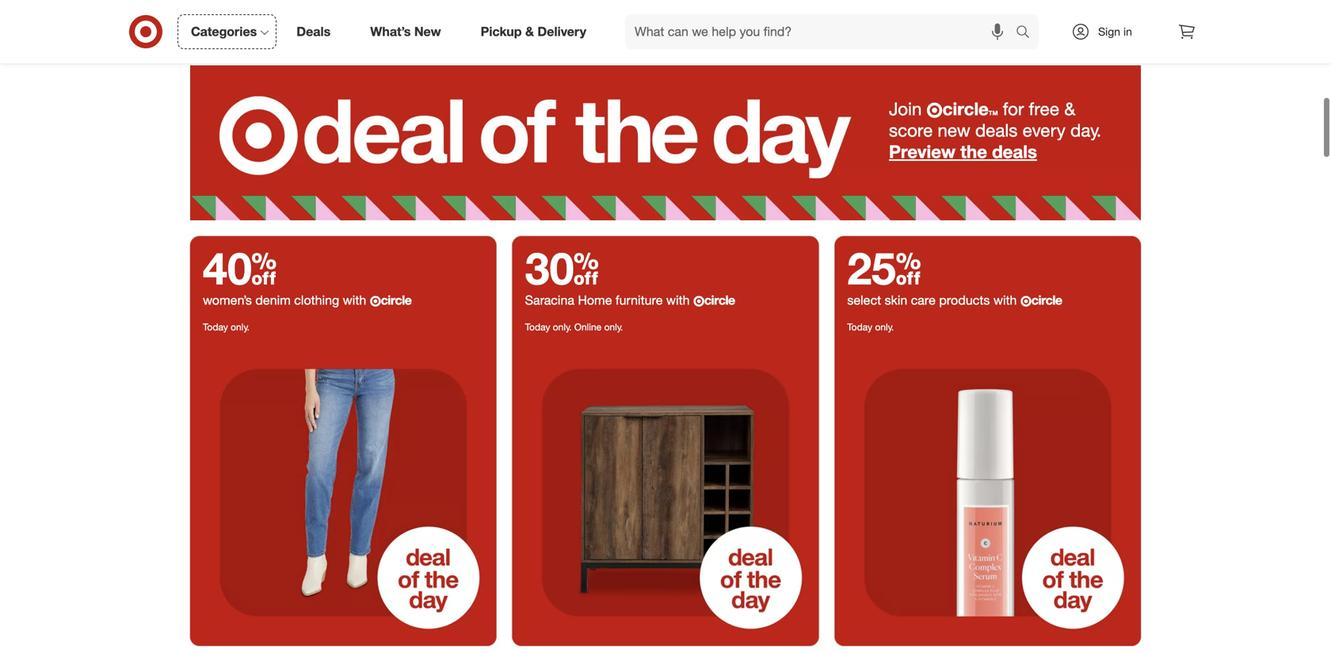 Task type: describe. For each thing, give the bounding box(es) containing it.
30
[[525, 241, 599, 295]]

day.
[[1071, 119, 1102, 141]]

saracina home furniture with
[[525, 293, 694, 308]]

sign in
[[1099, 25, 1133, 38]]

women's
[[203, 293, 252, 308]]

home
[[578, 293, 612, 308]]

new
[[938, 119, 971, 141]]

the
[[961, 141, 988, 163]]

tm
[[989, 110, 998, 117]]

search
[[1009, 25, 1047, 41]]

today for 30
[[525, 321, 550, 333]]

for free & score new deals every day. preview the deals
[[889, 98, 1102, 163]]

pickup & delivery link
[[467, 14, 606, 49]]

only. for 30
[[553, 321, 572, 333]]

for
[[1003, 98, 1024, 120]]

women's denim clothing with
[[203, 293, 370, 308]]

today for 40
[[203, 321, 228, 333]]

pickup
[[481, 24, 522, 39]]

select skin care products with
[[848, 293, 1021, 308]]

deals
[[297, 24, 331, 39]]

furniture
[[616, 293, 663, 308]]

what's new
[[370, 24, 441, 39]]

preview
[[889, 141, 956, 163]]

select
[[848, 293, 882, 308]]

join
[[889, 98, 922, 120]]

clothing
[[294, 293, 339, 308]]

25
[[848, 241, 922, 295]]

deals link
[[283, 14, 351, 49]]



Task type: locate. For each thing, give the bounding box(es) containing it.
today only.
[[203, 321, 250, 333], [848, 321, 894, 333]]

new
[[414, 24, 441, 39]]

0 horizontal spatial today only.
[[203, 321, 250, 333]]

2 with from the left
[[667, 293, 690, 308]]

target deal of the day image
[[190, 66, 1141, 221], [835, 339, 1141, 646], [190, 339, 497, 646], [513, 339, 819, 646]]

today down women's
[[203, 321, 228, 333]]

with for 30
[[667, 293, 690, 308]]

only. left "online"
[[553, 321, 572, 333]]

What can we help you find? suggestions appear below search field
[[625, 14, 1020, 49]]

categories
[[191, 24, 257, 39]]

with
[[343, 293, 366, 308], [667, 293, 690, 308], [994, 293, 1017, 308]]

sign in link
[[1058, 14, 1157, 49]]

today only. down women's
[[203, 321, 250, 333]]

today
[[203, 321, 228, 333], [525, 321, 550, 333], [848, 321, 873, 333]]

circle for 40
[[381, 293, 412, 308]]

1 only. from the left
[[231, 321, 250, 333]]

& inside for free & score new deals every day. preview the deals
[[1065, 98, 1076, 120]]

1 horizontal spatial with
[[667, 293, 690, 308]]

with right products
[[994, 293, 1017, 308]]

what's new link
[[357, 14, 461, 49]]

only. right "online"
[[604, 321, 623, 333]]

today only. for 40
[[203, 321, 250, 333]]

deals right the
[[993, 141, 1037, 163]]

2 only. from the left
[[553, 321, 572, 333]]

only. for 40
[[231, 321, 250, 333]]

3 today from the left
[[848, 321, 873, 333]]

score
[[889, 119, 933, 141]]

2 horizontal spatial today
[[848, 321, 873, 333]]

deals down tm
[[976, 119, 1018, 141]]

target deal of the day image for 30
[[513, 339, 819, 646]]

search button
[[1009, 14, 1047, 52]]

4 only. from the left
[[875, 321, 894, 333]]

only.
[[231, 321, 250, 333], [553, 321, 572, 333], [604, 321, 623, 333], [875, 321, 894, 333]]

2 today from the left
[[525, 321, 550, 333]]

& right pickup
[[526, 24, 534, 39]]

care
[[911, 293, 936, 308]]

& right free
[[1065, 98, 1076, 120]]

2 horizontal spatial with
[[994, 293, 1017, 308]]

1 horizontal spatial today only.
[[848, 321, 894, 333]]

circle for 25
[[1032, 293, 1063, 308]]

&
[[526, 24, 534, 39], [1065, 98, 1076, 120]]

0 vertical spatial &
[[526, 24, 534, 39]]

2 today only. from the left
[[848, 321, 894, 333]]

1 with from the left
[[343, 293, 366, 308]]

1 horizontal spatial today
[[525, 321, 550, 333]]

circle
[[943, 98, 989, 120], [381, 293, 412, 308], [705, 293, 735, 308], [1032, 293, 1063, 308]]

join ◎ circle tm
[[889, 98, 998, 120]]

3 only. from the left
[[604, 321, 623, 333]]

1 today from the left
[[203, 321, 228, 333]]

with right clothing
[[343, 293, 366, 308]]

circle for 30
[[705, 293, 735, 308]]

with right furniture at the top of the page
[[667, 293, 690, 308]]

delivery
[[538, 24, 587, 39]]

free
[[1029, 98, 1060, 120]]

only. down skin
[[875, 321, 894, 333]]

every
[[1023, 119, 1066, 141]]

◎
[[927, 102, 943, 119]]

today only. online only.
[[525, 321, 623, 333]]

categories link
[[178, 14, 277, 49]]

0 horizontal spatial today
[[203, 321, 228, 333]]

denim
[[255, 293, 291, 308]]

40
[[203, 241, 277, 295]]

today down 'select'
[[848, 321, 873, 333]]

in
[[1124, 25, 1133, 38]]

only. down women's
[[231, 321, 250, 333]]

0 horizontal spatial with
[[343, 293, 366, 308]]

online
[[575, 321, 602, 333]]

1 today only. from the left
[[203, 321, 250, 333]]

sign
[[1099, 25, 1121, 38]]

today only. for 25
[[848, 321, 894, 333]]

only. for 25
[[875, 321, 894, 333]]

saracina
[[525, 293, 575, 308]]

target deal of the day image for 25
[[835, 339, 1141, 646]]

3 with from the left
[[994, 293, 1017, 308]]

with for 40
[[343, 293, 366, 308]]

today only. down 'select'
[[848, 321, 894, 333]]

1 vertical spatial &
[[1065, 98, 1076, 120]]

products
[[940, 293, 990, 308]]

target deal of the day image for 40
[[190, 339, 497, 646]]

0 horizontal spatial &
[[526, 24, 534, 39]]

today down 'saracina' at the top left
[[525, 321, 550, 333]]

pickup & delivery
[[481, 24, 587, 39]]

& inside "link"
[[526, 24, 534, 39]]

deals
[[976, 119, 1018, 141], [993, 141, 1037, 163]]

what's
[[370, 24, 411, 39]]

1 horizontal spatial &
[[1065, 98, 1076, 120]]

skin
[[885, 293, 908, 308]]

today for 25
[[848, 321, 873, 333]]



Task type: vqa. For each thing, say whether or not it's contained in the screenshot.


